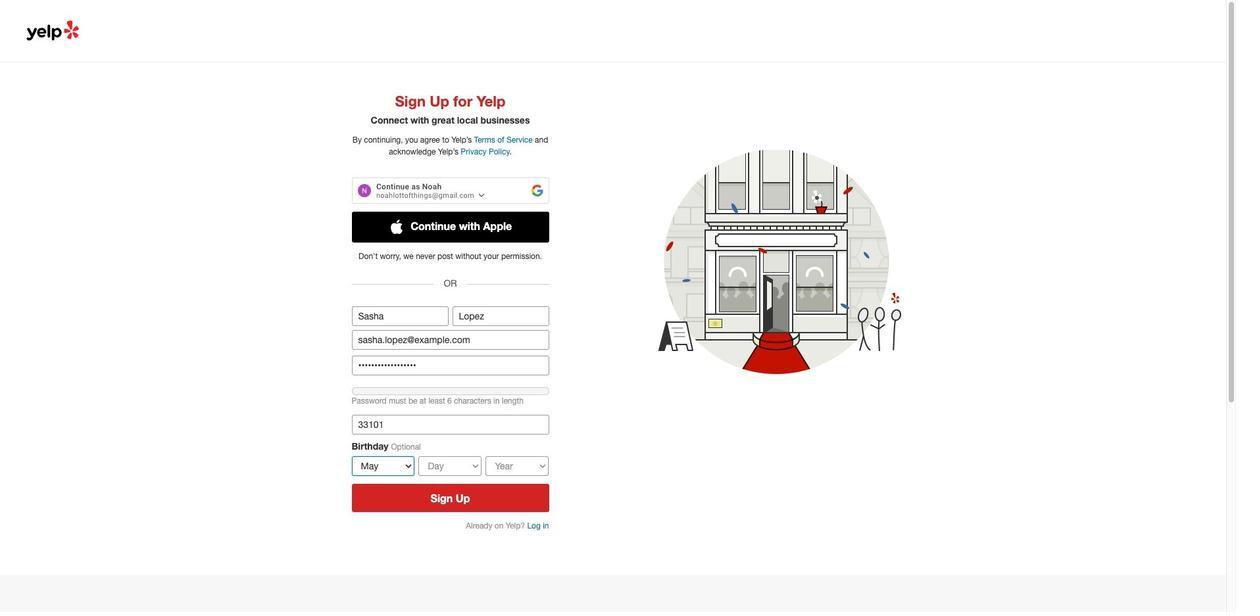 Task type: vqa. For each thing, say whether or not it's contained in the screenshot.
LAST NAME text field
yes



Task type: describe. For each thing, give the bounding box(es) containing it.
Email email field
[[352, 330, 549, 350]]

Last Name text field
[[452, 307, 549, 326]]

ZIP Code text field
[[352, 415, 549, 435]]



Task type: locate. For each thing, give the bounding box(es) containing it.
First Name text field
[[352, 307, 448, 326]]

Password password field
[[352, 356, 549, 376]]



